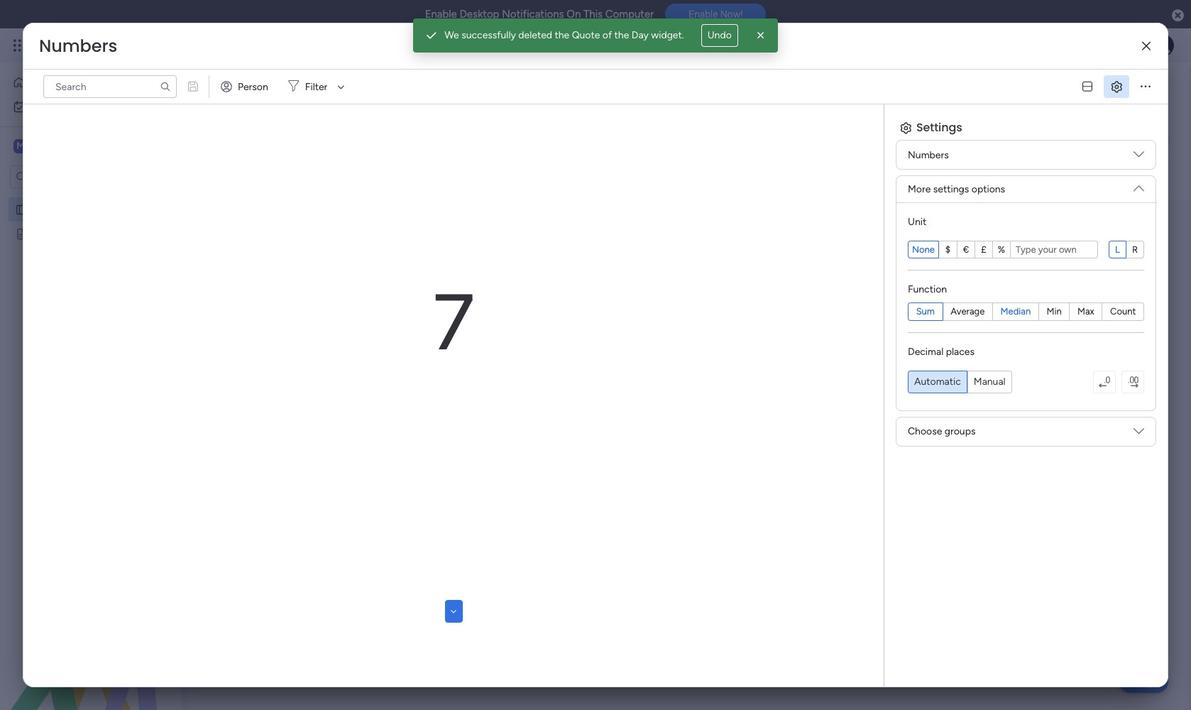 Task type: describe. For each thing, give the bounding box(es) containing it.
undo button
[[701, 24, 738, 47]]

close image
[[754, 28, 768, 43]]

lottie animation element
[[0, 567, 181, 710]]

management
[[143, 37, 221, 53]]

my work link
[[9, 95, 173, 118]]

list box containing my first board
[[0, 194, 181, 437]]

€
[[963, 244, 969, 255]]

home link
[[9, 71, 173, 94]]

groups
[[945, 425, 976, 437]]

enable for enable desktop notifications on this computer
[[425, 8, 457, 21]]

enable now! button
[[665, 4, 766, 25]]

manual
[[974, 375, 1006, 387]]

settings
[[917, 119, 963, 136]]

collapse board header image
[[1155, 133, 1167, 145]]

choose
[[908, 425, 942, 437]]

settings
[[934, 183, 969, 195]]

0 vertical spatial numbers
[[39, 34, 117, 58]]

none
[[912, 244, 935, 255]]

integrate button
[[916, 124, 1053, 154]]

my up meeting
[[33, 203, 47, 215]]

now!
[[721, 9, 743, 20]]

automatic
[[915, 375, 961, 387]]

lottie animation image
[[0, 567, 181, 710]]

quote
[[572, 29, 600, 41]]

filter button
[[282, 75, 350, 98]]

£
[[981, 244, 987, 255]]

notifications
[[502, 8, 564, 21]]

automate
[[1085, 133, 1129, 145]]

invite / 1 button
[[1071, 78, 1142, 101]]

person button
[[215, 75, 277, 98]]

places
[[946, 345, 975, 358]]

more settings options
[[908, 183, 1006, 195]]

decimal places
[[908, 345, 975, 358]]

l
[[1116, 244, 1120, 255]]

we successfully deleted the quote of the day widget.
[[445, 29, 684, 41]]

1 the from the left
[[555, 29, 570, 41]]

dapulse dropdown down arrow image for unit
[[1134, 178, 1145, 193]]

workspace selection element
[[13, 138, 119, 156]]

arrow down image
[[333, 78, 350, 95]]

min
[[1047, 306, 1062, 317]]

function
[[908, 283, 947, 295]]

this
[[584, 8, 603, 21]]

my work
[[33, 100, 70, 112]]

dapulse close image
[[1172, 9, 1184, 23]]

m
[[16, 140, 25, 152]]

on
[[567, 8, 581, 21]]

alert containing we successfully deleted the quote of the day widget.
[[413, 18, 778, 53]]

meeting notes
[[33, 227, 100, 239]]

r
[[1132, 244, 1138, 255]]

monday work management
[[63, 37, 221, 53]]

invite
[[1098, 83, 1122, 95]]

main workspace
[[33, 139, 116, 153]]

main
[[33, 139, 58, 153]]

group containing automatic
[[908, 370, 1012, 393]]

%
[[998, 244, 1005, 255]]

help
[[1131, 674, 1157, 688]]

notes
[[73, 227, 100, 239]]



Task type: locate. For each thing, give the bounding box(es) containing it.
home option
[[9, 71, 173, 94]]

choose groups
[[908, 425, 976, 437]]

monday
[[63, 37, 112, 53]]

average
[[951, 306, 985, 317]]

0 horizontal spatial my first board
[[33, 203, 95, 215]]

0 horizontal spatial the
[[555, 29, 570, 41]]

more
[[667, 107, 690, 119], [908, 183, 931, 195]]

0 horizontal spatial first
[[49, 203, 67, 215]]

see more button
[[215, 105, 692, 122]]

dapulse dropdown down arrow image for more settings options
[[1134, 149, 1145, 165]]

work down home at the left top of page
[[49, 100, 70, 112]]

workspace image
[[13, 138, 28, 154]]

1 horizontal spatial my first board
[[216, 73, 368, 105]]

the left quote
[[555, 29, 570, 41]]

my first board
[[216, 73, 368, 105], [33, 203, 95, 215]]

1 vertical spatial public board image
[[15, 227, 28, 240]]

dapulse dropdown down arrow image
[[1134, 149, 1145, 165], [1134, 178, 1145, 193], [1134, 426, 1145, 442]]

enable now!
[[689, 9, 743, 20]]

public board image
[[15, 202, 28, 216], [15, 227, 28, 240]]

Numbers field
[[36, 34, 121, 58]]

median
[[1001, 306, 1031, 317]]

see
[[648, 107, 665, 119]]

enable desktop notifications on this computer
[[425, 8, 654, 21]]

$
[[946, 244, 951, 255]]

enable
[[425, 8, 457, 21], [689, 9, 718, 20]]

1 horizontal spatial board
[[301, 73, 368, 105]]

day
[[632, 29, 649, 41]]

0 vertical spatial public board image
[[15, 202, 28, 216]]

see more link
[[646, 106, 691, 120]]

options
[[972, 183, 1006, 195]]

0 horizontal spatial work
[[49, 100, 70, 112]]

more inside see more link
[[667, 107, 690, 119]]

work right the 'monday'
[[115, 37, 140, 53]]

option
[[0, 196, 181, 199]]

3 dapulse dropdown down arrow image from the top
[[1134, 426, 1145, 442]]

my right search icon
[[216, 73, 248, 105]]

we
[[445, 29, 459, 41]]

search image
[[160, 81, 171, 92]]

undo
[[708, 29, 732, 41]]

1 horizontal spatial numbers
[[908, 149, 949, 161]]

invite / 1
[[1098, 83, 1135, 95]]

automate button
[[1059, 128, 1135, 151]]

0 horizontal spatial board
[[70, 203, 95, 215]]

unit
[[908, 216, 927, 228]]

of
[[603, 29, 612, 41]]

1 public board image from the top
[[15, 202, 28, 216]]

computer
[[606, 8, 654, 21]]

enable up we on the left top of page
[[425, 8, 457, 21]]

max
[[1078, 306, 1095, 317]]

1
[[1131, 83, 1135, 95]]

widget.
[[651, 29, 684, 41]]

work
[[115, 37, 140, 53], [49, 100, 70, 112]]

work for my
[[49, 100, 70, 112]]

first inside list box
[[49, 203, 67, 215]]

public board image for meeting notes
[[15, 227, 28, 240]]

enable inside button
[[689, 9, 718, 20]]

angle down image
[[451, 606, 457, 616]]

workspace
[[60, 139, 116, 153]]

Type your own field
[[1015, 244, 1094, 256]]

1 vertical spatial board
[[70, 203, 95, 215]]

1 horizontal spatial the
[[615, 29, 629, 41]]

person
[[238, 81, 268, 93]]

enable for enable now!
[[689, 9, 718, 20]]

main content
[[188, 61, 1191, 710]]

None search field
[[43, 75, 177, 98]]

deleted
[[519, 29, 552, 41]]

more right see
[[667, 107, 690, 119]]

the right 'of'
[[615, 29, 629, 41]]

1 horizontal spatial more
[[908, 183, 931, 195]]

v2 split view image
[[1083, 81, 1093, 92]]

2 the from the left
[[615, 29, 629, 41]]

1 vertical spatial numbers
[[908, 149, 949, 161]]

0 vertical spatial my first board
[[216, 73, 368, 105]]

the
[[555, 29, 570, 41], [615, 29, 629, 41]]

1 horizontal spatial first
[[254, 73, 295, 105]]

count
[[1111, 306, 1136, 317]]

dapulse x slim image
[[1142, 41, 1151, 51]]

Filter dashboard by text search field
[[43, 75, 177, 98]]

help button
[[1119, 670, 1169, 693]]

desktop
[[460, 8, 500, 21]]

0 horizontal spatial numbers
[[39, 34, 117, 58]]

select product image
[[13, 38, 27, 53]]

0 horizontal spatial enable
[[425, 8, 457, 21]]

2 vertical spatial dapulse dropdown down arrow image
[[1134, 426, 1145, 442]]

more dots image
[[1141, 81, 1151, 92]]

decimal
[[908, 345, 944, 358]]

list box
[[0, 194, 181, 437]]

kendall parks image
[[1152, 34, 1174, 57]]

my
[[216, 73, 248, 105], [33, 100, 46, 112], [33, 203, 47, 215]]

1 vertical spatial my first board
[[33, 203, 95, 215]]

1 horizontal spatial enable
[[689, 9, 718, 20]]

integrate
[[940, 133, 981, 145]]

successfully
[[462, 29, 516, 41]]

1 dapulse dropdown down arrow image from the top
[[1134, 149, 1145, 165]]

My first board field
[[212, 73, 372, 105]]

0 horizontal spatial more
[[667, 107, 690, 119]]

board
[[301, 73, 368, 105], [70, 203, 95, 215]]

0 vertical spatial work
[[115, 37, 140, 53]]

my first board inside list box
[[33, 203, 95, 215]]

1 vertical spatial dapulse dropdown down arrow image
[[1134, 178, 1145, 193]]

alert
[[413, 18, 778, 53]]

manual button
[[968, 370, 1012, 393]]

public board image left meeting
[[15, 227, 28, 240]]

public board image down workspace image
[[15, 202, 28, 216]]

0 vertical spatial first
[[254, 73, 295, 105]]

work inside my work option
[[49, 100, 70, 112]]

1 horizontal spatial work
[[115, 37, 140, 53]]

0 vertical spatial board
[[301, 73, 368, 105]]

/
[[1125, 83, 1129, 95]]

2 public board image from the top
[[15, 227, 28, 240]]

first up meeting
[[49, 203, 67, 215]]

first
[[254, 73, 295, 105], [49, 203, 67, 215]]

work for monday
[[115, 37, 140, 53]]

Search in workspace field
[[30, 169, 119, 185]]

meeting
[[33, 227, 70, 239]]

1 vertical spatial more
[[908, 183, 931, 195]]

more left settings
[[908, 183, 931, 195]]

numbers up home link
[[39, 34, 117, 58]]

0 vertical spatial more
[[667, 107, 690, 119]]

numbers down the settings
[[908, 149, 949, 161]]

my down home at the left top of page
[[33, 100, 46, 112]]

group
[[908, 370, 1012, 393]]

public board image for my first board
[[15, 202, 28, 216]]

7
[[433, 276, 475, 369]]

numbers
[[39, 34, 117, 58], [908, 149, 949, 161]]

sum
[[916, 306, 935, 317]]

enable up undo
[[689, 9, 718, 20]]

home
[[31, 76, 58, 88]]

my inside my work option
[[33, 100, 46, 112]]

2 dapulse dropdown down arrow image from the top
[[1134, 178, 1145, 193]]

0 vertical spatial dapulse dropdown down arrow image
[[1134, 149, 1145, 165]]

automatic button
[[908, 370, 968, 393]]

first left filter
[[254, 73, 295, 105]]

1 vertical spatial first
[[49, 203, 67, 215]]

my work option
[[9, 95, 173, 118]]

see more
[[648, 107, 690, 119]]

1 vertical spatial work
[[49, 100, 70, 112]]

filter
[[305, 81, 328, 93]]



Task type: vqa. For each thing, say whether or not it's contained in the screenshot.
Without A Date
no



